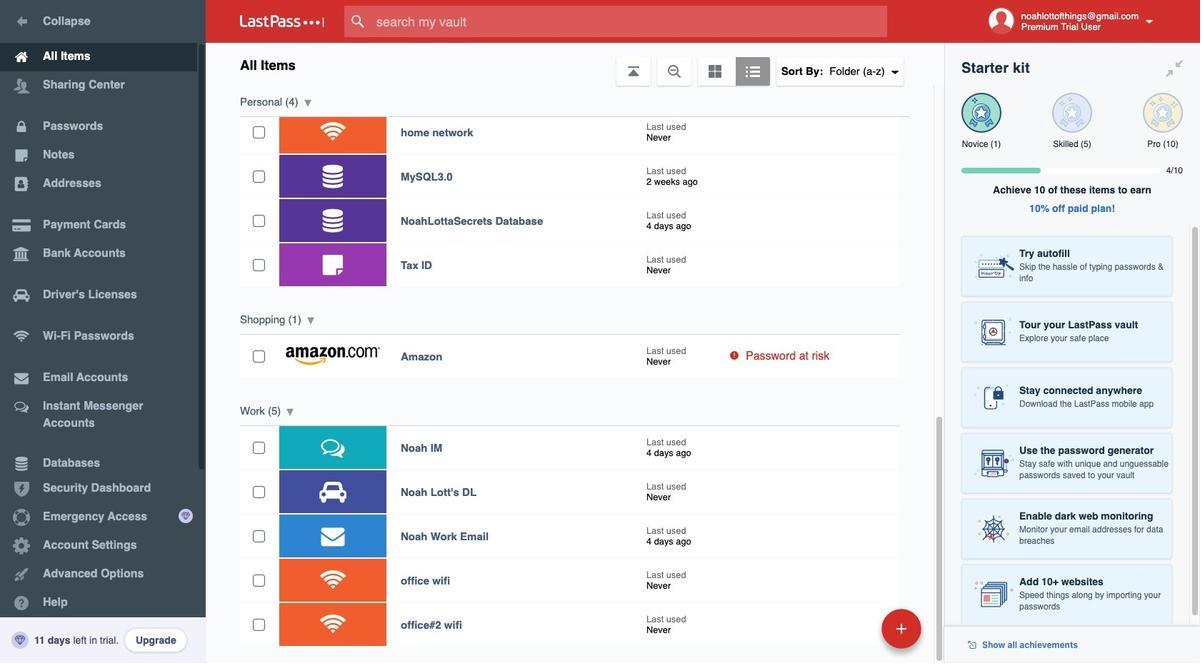 Task type: describe. For each thing, give the bounding box(es) containing it.
Search search field
[[344, 6, 915, 37]]

main navigation navigation
[[0, 0, 206, 664]]



Task type: locate. For each thing, give the bounding box(es) containing it.
lastpass image
[[240, 15, 324, 28]]

search my vault text field
[[344, 6, 915, 37]]

vault options navigation
[[206, 43, 945, 86]]

new item element
[[784, 609, 927, 649]]

new item navigation
[[784, 605, 930, 664]]



